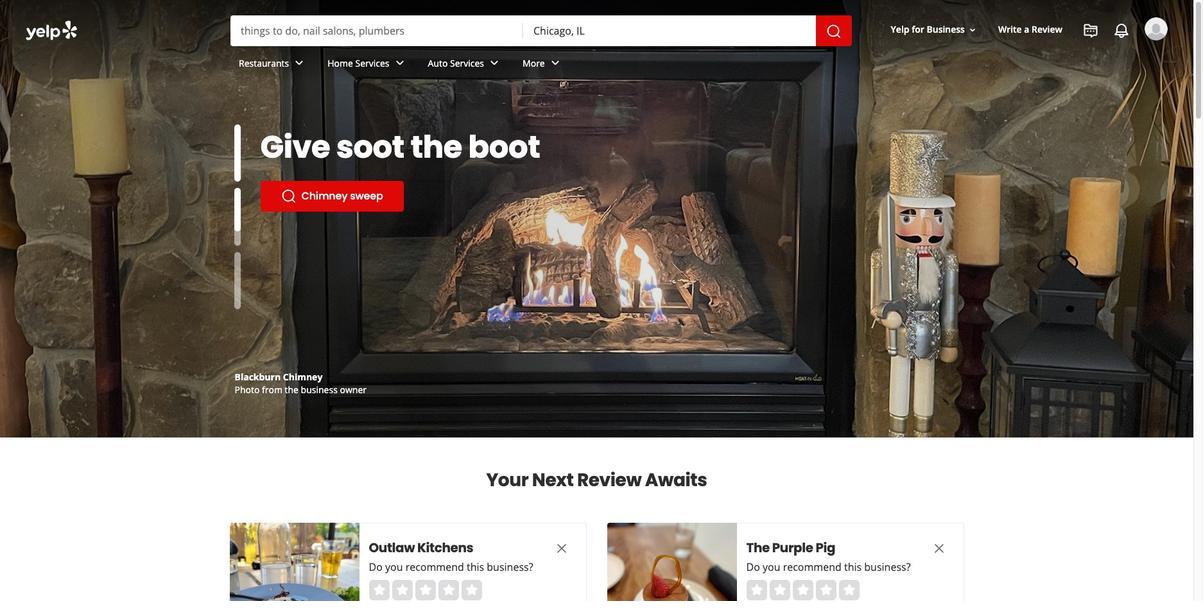 Task type: locate. For each thing, give the bounding box(es) containing it.
select slide image left 24 search v2 icon
[[234, 175, 240, 233]]

photo of the purple pig image
[[607, 523, 737, 602]]

0 vertical spatial the
[[411, 126, 462, 169]]

do
[[369, 560, 383, 575], [746, 560, 760, 575]]

from
[[262, 384, 282, 396]]

24 search v2 image
[[281, 189, 296, 204]]

yelp
[[891, 23, 909, 36]]

for
[[912, 23, 924, 36]]

1 horizontal spatial 24 chevron down v2 image
[[547, 55, 563, 71]]

this
[[467, 560, 484, 575], [844, 560, 862, 575]]

select slide image left give
[[234, 125, 240, 182]]

the
[[411, 126, 462, 169], [285, 384, 299, 396]]

rating element down the outlaw kitchens
[[369, 580, 482, 601]]

1 business? from the left
[[487, 560, 533, 575]]

projects image
[[1083, 23, 1098, 39]]

recommend down pig
[[783, 560, 842, 575]]

0 horizontal spatial do
[[369, 560, 383, 575]]

0 horizontal spatial the
[[285, 384, 299, 396]]

24 chevron down v2 image inside auto services link
[[487, 55, 502, 71]]

do you recommend this business? down the purple pig link
[[746, 560, 911, 575]]

1 rating element from the left
[[369, 580, 482, 601]]

business? for outlaw kitchens
[[487, 560, 533, 575]]

1 24 chevron down v2 image from the left
[[487, 55, 502, 71]]

0 horizontal spatial rating element
[[369, 580, 482, 601]]

24 chevron down v2 image right more
[[547, 55, 563, 71]]

2 24 chevron down v2 image from the left
[[547, 55, 563, 71]]

home
[[328, 57, 353, 69]]

24 chevron down v2 image inside home services link
[[392, 55, 407, 71]]

services for home services
[[355, 57, 389, 69]]

(no rating) image down the purple
[[746, 580, 859, 601]]

0 horizontal spatial none field
[[241, 24, 513, 38]]

chimney
[[301, 189, 348, 204], [283, 371, 323, 383]]

business
[[301, 384, 338, 396]]

0 horizontal spatial services
[[355, 57, 389, 69]]

owner
[[340, 384, 367, 396]]

1 horizontal spatial (no rating) image
[[746, 580, 859, 601]]

1 recommend from the left
[[406, 560, 464, 575]]

1 do from the left
[[369, 560, 383, 575]]

this for outlaw kitchens
[[467, 560, 484, 575]]

yelp for business
[[891, 23, 965, 36]]

24 chevron down v2 image right restaurants at the left of the page
[[292, 55, 307, 71]]

next
[[532, 468, 574, 493]]

2 do you recommend this business? from the left
[[746, 560, 911, 575]]

dismiss card image
[[931, 541, 947, 556]]

0 horizontal spatial 24 chevron down v2 image
[[292, 55, 307, 71]]

select slide image
[[234, 125, 240, 182], [234, 175, 240, 233]]

review inside user actions element
[[1032, 23, 1063, 36]]

0 horizontal spatial business?
[[487, 560, 533, 575]]

1 24 chevron down v2 image from the left
[[292, 55, 307, 71]]

pig
[[816, 539, 835, 557]]

rating element
[[369, 580, 482, 601], [746, 580, 859, 601]]

photo of outlaw kitchens image
[[230, 523, 359, 602]]

2 services from the left
[[450, 57, 484, 69]]

noah l. image
[[1145, 17, 1168, 40]]

2 (no rating) image from the left
[[746, 580, 859, 601]]

a
[[1024, 23, 1029, 36]]

None search field
[[0, 0, 1194, 95], [230, 15, 855, 46], [0, 0, 1194, 95], [230, 15, 855, 46]]

more
[[523, 57, 545, 69]]

1 you from the left
[[385, 560, 403, 575]]

none field the near
[[534, 24, 806, 38]]

1 vertical spatial the
[[285, 384, 299, 396]]

0 horizontal spatial this
[[467, 560, 484, 575]]

home services link
[[317, 46, 418, 83]]

1 do you recommend this business? from the left
[[369, 560, 533, 575]]

2 24 chevron down v2 image from the left
[[392, 55, 407, 71]]

business?
[[487, 560, 533, 575], [864, 560, 911, 575]]

2 business? from the left
[[864, 560, 911, 575]]

24 chevron down v2 image inside more link
[[547, 55, 563, 71]]

do you recommend this business? down the outlaw kitchens link
[[369, 560, 533, 575]]

none field up the business categories 'element'
[[534, 24, 806, 38]]

this down the outlaw kitchens link
[[467, 560, 484, 575]]

1 horizontal spatial none field
[[534, 24, 806, 38]]

do for outlaw kitchens
[[369, 560, 383, 575]]

review
[[1032, 23, 1063, 36], [577, 468, 642, 493]]

the purple pig link
[[746, 539, 907, 557]]

you down outlaw
[[385, 560, 403, 575]]

1 this from the left
[[467, 560, 484, 575]]

0 horizontal spatial recommend
[[406, 560, 464, 575]]

business? down the outlaw kitchens link
[[487, 560, 533, 575]]

0 horizontal spatial review
[[577, 468, 642, 493]]

the purple pig
[[746, 539, 835, 557]]

2 do from the left
[[746, 560, 760, 575]]

you for the
[[763, 560, 780, 575]]

1 none field from the left
[[241, 24, 513, 38]]

recommend
[[406, 560, 464, 575], [783, 560, 842, 575]]

None radio
[[369, 580, 389, 601], [816, 580, 836, 601], [839, 580, 859, 601], [369, 580, 389, 601], [816, 580, 836, 601], [839, 580, 859, 601]]

None field
[[241, 24, 513, 38], [534, 24, 806, 38]]

recommend for purple
[[783, 560, 842, 575]]

services right auto
[[450, 57, 484, 69]]

outlaw kitchens
[[369, 539, 473, 557]]

write
[[998, 23, 1022, 36]]

none field find
[[241, 24, 513, 38]]

1 vertical spatial review
[[577, 468, 642, 493]]

rating element for purple
[[746, 580, 859, 601]]

none field up home services link
[[241, 24, 513, 38]]

0 horizontal spatial you
[[385, 560, 403, 575]]

review for next
[[577, 468, 642, 493]]

2 none field from the left
[[534, 24, 806, 38]]

restaurants link
[[229, 46, 317, 83]]

notifications image
[[1114, 23, 1129, 39]]

awaits
[[645, 468, 707, 493]]

2 rating element from the left
[[746, 580, 859, 601]]

0 horizontal spatial (no rating) image
[[369, 580, 482, 601]]

1 (no rating) image from the left
[[369, 580, 482, 601]]

services
[[355, 57, 389, 69], [450, 57, 484, 69]]

24 chevron down v2 image
[[292, 55, 307, 71], [392, 55, 407, 71]]

review right a
[[1032, 23, 1063, 36]]

chimney inside blackburn chimney photo from the business owner
[[283, 371, 323, 383]]

2 this from the left
[[844, 560, 862, 575]]

1 horizontal spatial this
[[844, 560, 862, 575]]

1 horizontal spatial you
[[763, 560, 780, 575]]

None radio
[[392, 580, 412, 601], [415, 580, 436, 601], [438, 580, 459, 601], [461, 580, 482, 601], [746, 580, 767, 601], [769, 580, 790, 601], [793, 580, 813, 601], [392, 580, 412, 601], [415, 580, 436, 601], [438, 580, 459, 601], [461, 580, 482, 601], [746, 580, 767, 601], [769, 580, 790, 601], [793, 580, 813, 601]]

services for auto services
[[450, 57, 484, 69]]

1 horizontal spatial rating element
[[746, 580, 859, 601]]

0 horizontal spatial do you recommend this business?
[[369, 560, 533, 575]]

1 vertical spatial chimney
[[283, 371, 323, 383]]

24 chevron down v2 image inside 'restaurants' link
[[292, 55, 307, 71]]

do you recommend this business?
[[369, 560, 533, 575], [746, 560, 911, 575]]

dismiss card image
[[554, 541, 569, 556]]

16 chevron down v2 image
[[967, 25, 978, 35]]

1 horizontal spatial do you recommend this business?
[[746, 560, 911, 575]]

business? down the purple pig link
[[864, 560, 911, 575]]

(no rating) image
[[369, 580, 482, 601], [746, 580, 859, 601]]

chimney sweep
[[301, 189, 383, 204]]

do down outlaw
[[369, 560, 383, 575]]

1 horizontal spatial business?
[[864, 560, 911, 575]]

sweep
[[350, 189, 383, 204]]

(no rating) image down the outlaw kitchens
[[369, 580, 482, 601]]

24 chevron down v2 image right auto services
[[487, 55, 502, 71]]

Near text field
[[534, 24, 806, 38]]

0 vertical spatial review
[[1032, 23, 1063, 36]]

user actions element
[[881, 16, 1186, 95]]

you down 'the'
[[763, 560, 780, 575]]

2 recommend from the left
[[783, 560, 842, 575]]

24 chevron down v2 image
[[487, 55, 502, 71], [547, 55, 563, 71]]

you
[[385, 560, 403, 575], [763, 560, 780, 575]]

1 horizontal spatial recommend
[[783, 560, 842, 575]]

do for the purple pig
[[746, 560, 760, 575]]

1 horizontal spatial services
[[450, 57, 484, 69]]

1 horizontal spatial the
[[411, 126, 462, 169]]

chimney right 24 search v2 icon
[[301, 189, 348, 204]]

this down the purple pig link
[[844, 560, 862, 575]]

blackburn chimney photo from the business owner
[[235, 371, 367, 396]]

2 select slide image from the top
[[234, 175, 240, 233]]

1 horizontal spatial do
[[746, 560, 760, 575]]

review right next
[[577, 468, 642, 493]]

services right home
[[355, 57, 389, 69]]

24 chevron down v2 image left auto
[[392, 55, 407, 71]]

blackburn
[[235, 371, 281, 383]]

0 horizontal spatial 24 chevron down v2 image
[[487, 55, 502, 71]]

2 you from the left
[[763, 560, 780, 575]]

1 services from the left
[[355, 57, 389, 69]]

1 horizontal spatial review
[[1032, 23, 1063, 36]]

rating element down the purple
[[746, 580, 859, 601]]

0 vertical spatial chimney
[[301, 189, 348, 204]]

chimney up business
[[283, 371, 323, 383]]

recommend down the kitchens
[[406, 560, 464, 575]]

do down 'the'
[[746, 560, 760, 575]]

give soot the boot
[[260, 126, 540, 169]]

1 select slide image from the top
[[234, 125, 240, 182]]

1 horizontal spatial 24 chevron down v2 image
[[392, 55, 407, 71]]



Task type: vqa. For each thing, say whether or not it's contained in the screenshot.
Select slide image
yes



Task type: describe. For each thing, give the bounding box(es) containing it.
(no rating) image for purple
[[746, 580, 859, 601]]

the inside blackburn chimney photo from the business owner
[[285, 384, 299, 396]]

write a review link
[[993, 18, 1068, 41]]

rating element for kitchens
[[369, 580, 482, 601]]

restaurants
[[239, 57, 289, 69]]

you for outlaw
[[385, 560, 403, 575]]

do you recommend this business? for the purple pig
[[746, 560, 911, 575]]

review for a
[[1032, 23, 1063, 36]]

blackburn chimney link
[[235, 371, 323, 383]]

the
[[746, 539, 770, 557]]

photo
[[235, 384, 260, 396]]

search image
[[826, 23, 842, 39]]

business categories element
[[229, 46, 1168, 83]]

home services
[[328, 57, 389, 69]]

chimney sweep link
[[260, 181, 404, 212]]

give
[[260, 126, 330, 169]]

explore banner section banner
[[0, 0, 1194, 438]]

do you recommend this business? for outlaw kitchens
[[369, 560, 533, 575]]

auto
[[428, 57, 448, 69]]

auto services link
[[418, 46, 512, 83]]

your
[[486, 468, 529, 493]]

more link
[[512, 46, 573, 83]]

recommend for kitchens
[[406, 560, 464, 575]]

Find text field
[[241, 24, 513, 38]]

your next review awaits
[[486, 468, 707, 493]]

business
[[927, 23, 965, 36]]

this for the purple pig
[[844, 560, 862, 575]]

(no rating) image for kitchens
[[369, 580, 482, 601]]

24 chevron down v2 image for restaurants
[[292, 55, 307, 71]]

soot
[[336, 126, 404, 169]]

purple
[[772, 539, 813, 557]]

write a review
[[998, 23, 1063, 36]]

outlaw kitchens link
[[369, 539, 529, 557]]

24 chevron down v2 image for auto services
[[487, 55, 502, 71]]

24 chevron down v2 image for home services
[[392, 55, 407, 71]]

business? for the purple pig
[[864, 560, 911, 575]]

outlaw
[[369, 539, 415, 557]]

auto services
[[428, 57, 484, 69]]

boot
[[468, 126, 540, 169]]

24 chevron down v2 image for more
[[547, 55, 563, 71]]

yelp for business button
[[886, 18, 983, 41]]

kitchens
[[417, 539, 473, 557]]



